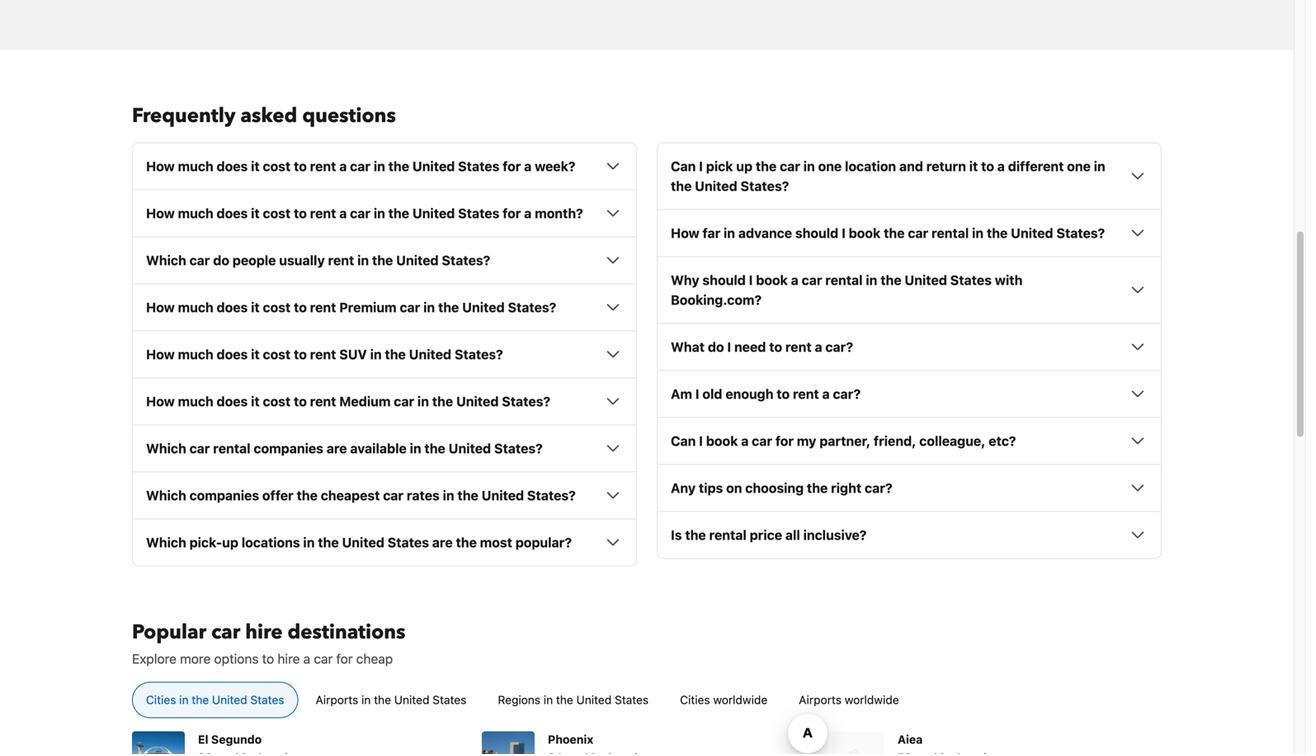 Task type: locate. For each thing, give the bounding box(es) containing it.
worldwide inside airports worldwide button
[[845, 693, 899, 707]]

one
[[818, 158, 842, 174], [1067, 158, 1091, 174]]

el segundo link
[[132, 718, 400, 754]]

rent right need
[[786, 339, 812, 355]]

for left my
[[776, 433, 794, 449]]

airports worldwide
[[799, 693, 899, 707]]

much for how much does it cost to rent premium car in the united states?
[[178, 299, 214, 315]]

cities worldwide button
[[666, 682, 782, 718]]

how for how much does it cost to rent a car in the united states for a month?
[[146, 205, 175, 221]]

car? down why should i book a car rental in the united states with booking.com?
[[826, 339, 854, 355]]

5 does from the top
[[217, 394, 248, 409]]

which car do people usually rent in the united states?
[[146, 252, 490, 268]]

can left pick
[[671, 158, 696, 174]]

a left different
[[998, 158, 1005, 174]]

does for how much does it cost to rent medium car in the united states?
[[217, 394, 248, 409]]

a up 'can i book a car for my partner, friend, colleague, etc?'
[[823, 386, 830, 402]]

1 vertical spatial should
[[703, 272, 746, 288]]

it for how much does it cost to rent premium car in the united states?
[[251, 299, 260, 315]]

to right options
[[262, 651, 274, 667]]

companies up offer
[[254, 441, 324, 456]]

cities worldwide
[[680, 693, 768, 707]]

1 horizontal spatial worldwide
[[845, 693, 899, 707]]

0 vertical spatial book
[[849, 225, 881, 241]]

1 much from the top
[[178, 158, 214, 174]]

cost for how much does it cost to rent a car in the united states for a month?
[[263, 205, 291, 221]]

1 horizontal spatial are
[[432, 535, 453, 550]]

1 vertical spatial car?
[[833, 386, 861, 402]]

car? inside dropdown button
[[826, 339, 854, 355]]

how much does it cost to rent a car in the united states for a week? button
[[146, 156, 623, 176]]

0 horizontal spatial cities
[[146, 693, 176, 707]]

for inside how much does it cost to rent a car in the united states for a week? dropdown button
[[503, 158, 521, 174]]

1 vertical spatial companies
[[190, 488, 259, 503]]

different
[[1008, 158, 1064, 174]]

united
[[413, 158, 455, 174], [695, 178, 738, 194], [413, 205, 455, 221], [1011, 225, 1054, 241], [396, 252, 439, 268], [905, 272, 948, 288], [462, 299, 505, 315], [409, 346, 452, 362], [456, 394, 499, 409], [449, 441, 491, 456], [482, 488, 524, 503], [342, 535, 385, 550], [212, 693, 247, 707], [394, 693, 430, 707], [577, 693, 612, 707]]

do right what
[[708, 339, 724, 355]]

with
[[995, 272, 1023, 288]]

which inside 'dropdown button'
[[146, 441, 186, 456]]

how for how much does it cost to rent suv in the united states?
[[146, 346, 175, 362]]

does
[[217, 158, 248, 174], [217, 205, 248, 221], [217, 299, 248, 315], [217, 346, 248, 362], [217, 394, 248, 409]]

car inside can i pick up the car in one location and return it to a different one in the united states?
[[780, 158, 801, 174]]

cost
[[263, 158, 291, 174], [263, 205, 291, 221], [263, 299, 291, 315], [263, 346, 291, 362], [263, 394, 291, 409]]

rent
[[310, 158, 336, 174], [310, 205, 336, 221], [328, 252, 354, 268], [310, 299, 336, 315], [786, 339, 812, 355], [310, 346, 336, 362], [793, 386, 819, 402], [310, 394, 336, 409]]

it inside how much does it cost to rent premium car in the united states? dropdown button
[[251, 299, 260, 315]]

advance
[[739, 225, 792, 241]]

which for which car rental companies are available in the united states?
[[146, 441, 186, 456]]

2 vertical spatial book
[[706, 433, 738, 449]]

car
[[350, 158, 371, 174], [780, 158, 801, 174], [350, 205, 371, 221], [908, 225, 929, 241], [190, 252, 210, 268], [802, 272, 823, 288], [400, 299, 420, 315], [394, 394, 414, 409], [752, 433, 773, 449], [190, 441, 210, 456], [383, 488, 404, 503], [211, 619, 240, 646], [314, 651, 333, 667]]

states left regions
[[433, 693, 467, 707]]

segundo
[[211, 733, 262, 746]]

2 worldwide from the left
[[845, 693, 899, 707]]

book up why should i book a car rental in the united states with booking.com?
[[849, 225, 881, 241]]

5 cost from the top
[[263, 394, 291, 409]]

i up booking.com?
[[749, 272, 753, 288]]

0 horizontal spatial should
[[703, 272, 746, 288]]

rent up which car do people usually rent in the united states?
[[310, 205, 336, 221]]

it
[[251, 158, 260, 174], [970, 158, 978, 174], [251, 205, 260, 221], [251, 299, 260, 315], [251, 346, 260, 362], [251, 394, 260, 409]]

rental
[[932, 225, 969, 241], [826, 272, 863, 288], [213, 441, 251, 456], [709, 527, 747, 543]]

month?
[[535, 205, 583, 221]]

inclusive?
[[804, 527, 867, 543]]

2 one from the left
[[1067, 158, 1091, 174]]

available
[[350, 441, 407, 456]]

states? inside dropdown button
[[508, 299, 557, 315]]

how much does it cost to rent medium car in the united states?
[[146, 394, 551, 409]]

can
[[671, 158, 696, 174], [671, 433, 696, 449]]

states
[[458, 158, 500, 174], [458, 205, 500, 221], [951, 272, 992, 288], [388, 535, 429, 550], [250, 693, 284, 707], [433, 693, 467, 707], [615, 693, 649, 707]]

in inside 'dropdown button'
[[410, 441, 421, 456]]

a left month?
[[524, 205, 532, 221]]

4 cost from the top
[[263, 346, 291, 362]]

states down rates
[[388, 535, 429, 550]]

are left available
[[327, 441, 347, 456]]

0 vertical spatial do
[[213, 252, 229, 268]]

1 airports from the left
[[316, 693, 358, 707]]

phoenix
[[548, 733, 594, 746]]

tab list
[[119, 682, 1175, 719]]

0 horizontal spatial one
[[818, 158, 842, 174]]

for inside how much does it cost to rent a car in the united states for a month? dropdown button
[[503, 205, 521, 221]]

1 horizontal spatial book
[[756, 272, 788, 288]]

1 horizontal spatial airports
[[799, 693, 842, 707]]

it inside how much does it cost to rent medium car in the united states? dropdown button
[[251, 394, 260, 409]]

is the rental price all inclusive? button
[[671, 525, 1148, 545]]

1 cost from the top
[[263, 158, 291, 174]]

worldwide inside cities worldwide button
[[713, 693, 768, 707]]

0 vertical spatial can
[[671, 158, 696, 174]]

regions
[[498, 693, 541, 707]]

what
[[671, 339, 705, 355]]

it for how much does it cost to rent medium car in the united states?
[[251, 394, 260, 409]]

cost down how much does it cost to rent suv in the united states?
[[263, 394, 291, 409]]

1 does from the top
[[217, 158, 248, 174]]

3 cost from the top
[[263, 299, 291, 315]]

0 vertical spatial up
[[737, 158, 753, 174]]

rent left 'medium'
[[310, 394, 336, 409]]

cheapest
[[321, 488, 380, 503]]

3 much from the top
[[178, 299, 214, 315]]

hire right options
[[278, 651, 300, 667]]

1 cities from the left
[[146, 693, 176, 707]]

book down advance
[[756, 272, 788, 288]]

car? up partner,
[[833, 386, 861, 402]]

cost inside dropdown button
[[263, 299, 291, 315]]

cities inside "button"
[[146, 693, 176, 707]]

can inside can i pick up the car in one location and return it to a different one in the united states?
[[671, 158, 696, 174]]

i up why should i book a car rental in the united states with booking.com?
[[842, 225, 846, 241]]

it for how much does it cost to rent suv in the united states?
[[251, 346, 260, 362]]

locations
[[242, 535, 300, 550]]

0 horizontal spatial are
[[327, 441, 347, 456]]

for inside can i book a car for my partner, friend, colleague, etc? dropdown button
[[776, 433, 794, 449]]

2 cities from the left
[[680, 693, 710, 707]]

book down old
[[706, 433, 738, 449]]

0 vertical spatial are
[[327, 441, 347, 456]]

el
[[198, 733, 208, 746]]

1 horizontal spatial should
[[796, 225, 839, 241]]

cost left suv
[[263, 346, 291, 362]]

cost for how much does it cost to rent medium car in the united states?
[[263, 394, 291, 409]]

etc?
[[989, 433, 1017, 449]]

4 much from the top
[[178, 346, 214, 362]]

0 vertical spatial car?
[[826, 339, 854, 355]]

0 vertical spatial companies
[[254, 441, 324, 456]]

am i old enough to rent a car? button
[[671, 384, 1148, 404]]

1 vertical spatial can
[[671, 433, 696, 449]]

hire up options
[[245, 619, 283, 646]]

need
[[735, 339, 766, 355]]

i left pick
[[699, 158, 703, 174]]

for inside popular car hire destinations explore more options to hire a car for cheap
[[336, 651, 353, 667]]

should
[[796, 225, 839, 241], [703, 272, 746, 288]]

which for which companies offer the cheapest car rates in the united states?
[[146, 488, 186, 503]]

how far in advance should i book the car rental in the united states? button
[[671, 223, 1148, 243]]

1 vertical spatial up
[[222, 535, 239, 550]]

states left 'with'
[[951, 272, 992, 288]]

can i pick up the car in one location and return it to a different one in the united states?
[[671, 158, 1106, 194]]

1 which from the top
[[146, 252, 186, 268]]

1 horizontal spatial one
[[1067, 158, 1091, 174]]

car inside 'dropdown button'
[[190, 441, 210, 456]]

popular?
[[516, 535, 572, 550]]

in inside why should i book a car rental in the united states with booking.com?
[[866, 272, 878, 288]]

to
[[294, 158, 307, 174], [982, 158, 995, 174], [294, 205, 307, 221], [294, 299, 307, 315], [769, 339, 783, 355], [294, 346, 307, 362], [777, 386, 790, 402], [294, 394, 307, 409], [262, 651, 274, 667]]

are down rates
[[432, 535, 453, 550]]

to inside dropdown button
[[294, 299, 307, 315]]

0 horizontal spatial airports
[[316, 693, 358, 707]]

in inside "button"
[[179, 693, 189, 707]]

car? right right
[[865, 480, 893, 496]]

much for how much does it cost to rent a car in the united states for a week?
[[178, 158, 214, 174]]

1 can from the top
[[671, 158, 696, 174]]

how
[[146, 158, 175, 174], [146, 205, 175, 221], [671, 225, 700, 241], [146, 299, 175, 315], [146, 346, 175, 362], [146, 394, 175, 409]]

tab list containing cities in the united states
[[119, 682, 1175, 719]]

do left people on the top of page
[[213, 252, 229, 268]]

2 much from the top
[[178, 205, 214, 221]]

do inside dropdown button
[[708, 339, 724, 355]]

much inside dropdown button
[[178, 299, 214, 315]]

any tips on choosing the right car?
[[671, 480, 893, 496]]

worldwide
[[713, 693, 768, 707], [845, 693, 899, 707]]

2 cost from the top
[[263, 205, 291, 221]]

2 airports from the left
[[799, 693, 842, 707]]

should up booking.com?
[[703, 272, 746, 288]]

am i old enough to rent a car?
[[671, 386, 861, 402]]

can i book a car for my partner, friend, colleague, etc? button
[[671, 431, 1148, 451]]

companies inside dropdown button
[[190, 488, 259, 503]]

cost down people on the top of page
[[263, 299, 291, 315]]

2 vertical spatial car?
[[865, 480, 893, 496]]

a down advance
[[791, 272, 799, 288]]

cities inside button
[[680, 693, 710, 707]]

how far in advance should i book the car rental in the united states?
[[671, 225, 1105, 241]]

which car rental companies are available in the united states? button
[[146, 439, 623, 458]]

one left the location
[[818, 158, 842, 174]]

0 horizontal spatial do
[[213, 252, 229, 268]]

for down destinations
[[336, 651, 353, 667]]

to down how much does it cost to rent suv in the united states?
[[294, 394, 307, 409]]

1 vertical spatial hire
[[278, 651, 300, 667]]

0 vertical spatial should
[[796, 225, 839, 241]]

location
[[845, 158, 897, 174]]

cities
[[146, 693, 176, 707], [680, 693, 710, 707]]

frequently asked questions
[[132, 102, 396, 129]]

2 can from the top
[[671, 433, 696, 449]]

i
[[699, 158, 703, 174], [842, 225, 846, 241], [749, 272, 753, 288], [728, 339, 731, 355], [696, 386, 700, 402], [699, 433, 703, 449]]

what do i need to rent a car? button
[[671, 337, 1148, 357]]

much for how much does it cost to rent medium car in the united states?
[[178, 394, 214, 409]]

states left month?
[[458, 205, 500, 221]]

1 horizontal spatial up
[[737, 158, 753, 174]]

1 vertical spatial are
[[432, 535, 453, 550]]

should right advance
[[796, 225, 839, 241]]

is
[[671, 527, 682, 543]]

for left week?
[[503, 158, 521, 174]]

up left locations
[[222, 535, 239, 550]]

3 does from the top
[[217, 299, 248, 315]]

4 does from the top
[[217, 346, 248, 362]]

rent up my
[[793, 386, 819, 402]]

questions
[[302, 102, 396, 129]]

a inside can i pick up the car in one location and return it to a different one in the united states?
[[998, 158, 1005, 174]]

can up any at the bottom of page
[[671, 433, 696, 449]]

it inside how much does it cost to rent a car in the united states for a month? dropdown button
[[251, 205, 260, 221]]

how inside dropdown button
[[146, 299, 175, 315]]

tips
[[699, 480, 723, 496]]

5 much from the top
[[178, 394, 214, 409]]

car inside dropdown button
[[752, 433, 773, 449]]

it inside how much does it cost to rent suv in the united states? dropdown button
[[251, 346, 260, 362]]

pick
[[706, 158, 733, 174]]

up right pick
[[737, 158, 753, 174]]

to right the return
[[982, 158, 995, 174]]

states left week?
[[458, 158, 500, 174]]

popular
[[132, 619, 206, 646]]

airports
[[316, 693, 358, 707], [799, 693, 842, 707]]

pick-
[[190, 535, 222, 550]]

car? inside dropdown button
[[833, 386, 861, 402]]

for
[[503, 158, 521, 174], [503, 205, 521, 221], [776, 433, 794, 449], [336, 651, 353, 667]]

companies up pick-
[[190, 488, 259, 503]]

1 worldwide from the left
[[713, 693, 768, 707]]

any
[[671, 480, 696, 496]]

cost for how much does it cost to rent premium car in the united states?
[[263, 299, 291, 315]]

airports for airports worldwide
[[799, 693, 842, 707]]

it inside how much does it cost to rent a car in the united states for a week? dropdown button
[[251, 158, 260, 174]]

1 vertical spatial do
[[708, 339, 724, 355]]

much
[[178, 158, 214, 174], [178, 205, 214, 221], [178, 299, 214, 315], [178, 346, 214, 362], [178, 394, 214, 409]]

hire
[[245, 619, 283, 646], [278, 651, 300, 667]]

a
[[339, 158, 347, 174], [524, 158, 532, 174], [998, 158, 1005, 174], [339, 205, 347, 221], [524, 205, 532, 221], [791, 272, 799, 288], [815, 339, 823, 355], [823, 386, 830, 402], [741, 433, 749, 449], [303, 651, 311, 667]]

to down usually
[[294, 299, 307, 315]]

states up el segundo link
[[250, 693, 284, 707]]

why should i book a car rental in the united states with booking.com? button
[[671, 270, 1148, 310]]

up
[[737, 158, 753, 174], [222, 535, 239, 550]]

1 horizontal spatial cities
[[680, 693, 710, 707]]

companies inside 'dropdown button'
[[254, 441, 324, 456]]

what do i need to rent a car?
[[671, 339, 854, 355]]

0 horizontal spatial book
[[706, 433, 738, 449]]

cost up people on the top of page
[[263, 205, 291, 221]]

0 horizontal spatial worldwide
[[713, 693, 768, 707]]

can inside dropdown button
[[671, 433, 696, 449]]

one right different
[[1067, 158, 1091, 174]]

1 vertical spatial book
[[756, 272, 788, 288]]

how for how much does it cost to rent a car in the united states for a week?
[[146, 158, 175, 174]]

2 which from the top
[[146, 441, 186, 456]]

car? for am i old enough to rent a car?
[[833, 386, 861, 402]]

cost down asked
[[263, 158, 291, 174]]

a down destinations
[[303, 651, 311, 667]]

for left month?
[[503, 205, 521, 221]]

in
[[374, 158, 385, 174], [804, 158, 815, 174], [1094, 158, 1106, 174], [374, 205, 385, 221], [724, 225, 735, 241], [972, 225, 984, 241], [357, 252, 369, 268], [866, 272, 878, 288], [424, 299, 435, 315], [370, 346, 382, 362], [418, 394, 429, 409], [410, 441, 421, 456], [443, 488, 454, 503], [303, 535, 315, 550], [179, 693, 189, 707], [362, 693, 371, 707], [544, 693, 553, 707]]

rent left premium
[[310, 299, 336, 315]]

to right need
[[769, 339, 783, 355]]

much for how much does it cost to rent a car in the united states for a month?
[[178, 205, 214, 221]]

1 horizontal spatial do
[[708, 339, 724, 355]]

car inside dropdown button
[[400, 299, 420, 315]]

2 does from the top
[[217, 205, 248, 221]]

my
[[797, 433, 817, 449]]

which car do people usually rent in the united states? button
[[146, 250, 623, 270]]

3 which from the top
[[146, 488, 186, 503]]

does inside dropdown button
[[217, 299, 248, 315]]

states?
[[741, 178, 789, 194], [1057, 225, 1105, 241], [442, 252, 490, 268], [508, 299, 557, 315], [455, 346, 503, 362], [502, 394, 551, 409], [494, 441, 543, 456], [527, 488, 576, 503]]

can for can i pick up the car in one location and return it to a different one in the united states?
[[671, 158, 696, 174]]

4 which from the top
[[146, 535, 186, 550]]



Task type: describe. For each thing, give the bounding box(es) containing it.
2 horizontal spatial book
[[849, 225, 881, 241]]

a inside popular car hire destinations explore more options to hire a car for cheap
[[303, 651, 311, 667]]

car? for what do i need to rent a car?
[[826, 339, 854, 355]]

1 one from the left
[[818, 158, 842, 174]]

rent right usually
[[328, 252, 354, 268]]

how for how far in advance should i book the car rental in the united states?
[[671, 225, 700, 241]]

regions in the united states button
[[484, 682, 663, 718]]

airports worldwide button
[[785, 682, 913, 718]]

worldwide for airports worldwide
[[845, 693, 899, 707]]

asked
[[241, 102, 297, 129]]

i up tips
[[699, 433, 703, 449]]

offer
[[262, 488, 294, 503]]

car? inside dropdown button
[[865, 480, 893, 496]]

more
[[180, 651, 211, 667]]

airports in the united states button
[[302, 682, 481, 718]]

does for how much does it cost to rent a car in the united states for a week?
[[217, 158, 248, 174]]

airports for airports in the united states
[[316, 693, 358, 707]]

can for can i book a car for my partner, friend, colleague, etc?
[[671, 433, 696, 449]]

cities in the united states button
[[132, 682, 298, 718]]

the inside why should i book a car rental in the united states with booking.com?
[[881, 272, 902, 288]]

the inside "button"
[[192, 693, 209, 707]]

rental inside why should i book a car rental in the united states with booking.com?
[[826, 272, 863, 288]]

usually
[[279, 252, 325, 268]]

rates
[[407, 488, 440, 503]]

to inside popular car hire destinations explore more options to hire a car for cheap
[[262, 651, 274, 667]]

rent inside dropdown button
[[310, 299, 336, 315]]

choosing
[[746, 480, 804, 496]]

why
[[671, 272, 700, 288]]

am
[[671, 386, 693, 402]]

a inside why should i book a car rental in the united states with booking.com?
[[791, 272, 799, 288]]

cheap
[[356, 651, 393, 667]]

worldwide for cities worldwide
[[713, 693, 768, 707]]

a left week?
[[524, 158, 532, 174]]

el segundo
[[198, 733, 262, 746]]

aiea link
[[832, 718, 1102, 754]]

old
[[703, 386, 723, 402]]

0 horizontal spatial up
[[222, 535, 239, 550]]

i left old
[[696, 386, 700, 402]]

which pick-up locations in the united states are the most popular? button
[[146, 533, 623, 552]]

why should i book a car rental in the united states with booking.com?
[[671, 272, 1023, 308]]

which for which car do people usually rent in the united states?
[[146, 252, 186, 268]]

which companies offer the cheapest car rates in the united states? button
[[146, 486, 623, 505]]

car inside why should i book a car rental in the united states with booking.com?
[[802, 272, 823, 288]]

much for how much does it cost to rent suv in the united states?
[[178, 346, 214, 362]]

united inside why should i book a car rental in the united states with booking.com?
[[905, 272, 948, 288]]

to up usually
[[294, 205, 307, 221]]

options
[[214, 651, 259, 667]]

cities for cities in the united states
[[146, 693, 176, 707]]

return
[[927, 158, 967, 174]]

aiea
[[898, 733, 923, 746]]

rent down the questions
[[310, 158, 336, 174]]

states? inside 'dropdown button'
[[494, 441, 543, 456]]

to right enough
[[777, 386, 790, 402]]

airports in the united states
[[316, 693, 467, 707]]

cities for cities worldwide
[[680, 693, 710, 707]]

united inside 'dropdown button'
[[449, 441, 491, 456]]

how much does it cost to rent a car in the united states for a month? button
[[146, 203, 623, 223]]

and
[[900, 158, 924, 174]]

frequently
[[132, 102, 236, 129]]

do inside dropdown button
[[213, 252, 229, 268]]

states inside "button"
[[250, 693, 284, 707]]

i left need
[[728, 339, 731, 355]]

united inside can i pick up the car in one location and return it to a different one in the united states?
[[695, 178, 738, 194]]

enough
[[726, 386, 774, 402]]

phoenix link
[[482, 718, 751, 754]]

how much does it cost to rent suv in the united states?
[[146, 346, 503, 362]]

colleague,
[[920, 433, 986, 449]]

people
[[233, 252, 276, 268]]

united inside "button"
[[212, 693, 247, 707]]

a down why should i book a car rental in the united states with booking.com?
[[815, 339, 823, 355]]

i inside can i pick up the car in one location and return it to a different one in the united states?
[[699, 158, 703, 174]]

rental inside 'dropdown button'
[[213, 441, 251, 456]]

states inside why should i book a car rental in the united states with booking.com?
[[951, 272, 992, 288]]

suv
[[339, 346, 367, 362]]

friend,
[[874, 433, 917, 449]]

week?
[[535, 158, 576, 174]]

does for how much does it cost to rent a car in the united states for a month?
[[217, 205, 248, 221]]

all
[[786, 527, 800, 543]]

which for which pick-up locations in the united states are the most popular?
[[146, 535, 186, 550]]

should inside why should i book a car rental in the united states with booking.com?
[[703, 272, 746, 288]]

can i pick up the car in one location and return it to a different one in the united states? button
[[671, 156, 1148, 196]]

0 vertical spatial hire
[[245, 619, 283, 646]]

far
[[703, 225, 721, 241]]

how much does it cost to rent medium car in the united states? button
[[146, 391, 623, 411]]

are inside 'dropdown button'
[[327, 441, 347, 456]]

is the rental price all inclusive?
[[671, 527, 867, 543]]

price
[[750, 527, 783, 543]]

explore
[[132, 651, 177, 667]]

united inside dropdown button
[[462, 299, 505, 315]]

a down how much does it cost to rent a car in the united states for a week?
[[339, 205, 347, 221]]

how much does it cost to rent a car in the united states for a month?
[[146, 205, 583, 221]]

to down asked
[[294, 158, 307, 174]]

does for how much does it cost to rent premium car in the united states?
[[217, 299, 248, 315]]

cost for how much does it cost to rent a car in the united states for a week?
[[263, 158, 291, 174]]

how much does it cost to rent suv in the united states? button
[[146, 344, 623, 364]]

it for how much does it cost to rent a car in the united states for a month?
[[251, 205, 260, 221]]

states? inside can i pick up the car in one location and return it to a different one in the united states?
[[741, 178, 789, 194]]

to left suv
[[294, 346, 307, 362]]

book inside why should i book a car rental in the united states with booking.com?
[[756, 272, 788, 288]]

to inside dropdown button
[[769, 339, 783, 355]]

premium
[[339, 299, 397, 315]]

cost for how much does it cost to rent suv in the united states?
[[263, 346, 291, 362]]

a down enough
[[741, 433, 749, 449]]

partner,
[[820, 433, 871, 449]]

booking.com?
[[671, 292, 762, 308]]

how for how much does it cost to rent medium car in the united states?
[[146, 394, 175, 409]]

destinations
[[288, 619, 406, 646]]

popular car hire destinations explore more options to hire a car for cheap
[[132, 619, 406, 667]]

states up the phoenix link
[[615, 693, 649, 707]]

in inside dropdown button
[[424, 299, 435, 315]]

up inside can i pick up the car in one location and return it to a different one in the united states?
[[737, 158, 753, 174]]

book inside dropdown button
[[706, 433, 738, 449]]

which companies offer the cheapest car rates in the united states?
[[146, 488, 576, 503]]

can i book a car for my partner, friend, colleague, etc?
[[671, 433, 1017, 449]]

it inside can i pick up the car in one location and return it to a different one in the united states?
[[970, 158, 978, 174]]

does for how much does it cost to rent suv in the united states?
[[217, 346, 248, 362]]

how much does it cost to rent premium car in the united states?
[[146, 299, 557, 315]]

rent inside dropdown button
[[786, 339, 812, 355]]

a down the questions
[[339, 158, 347, 174]]

the inside 'dropdown button'
[[425, 441, 446, 456]]

most
[[480, 535, 513, 550]]

which car rental companies are available in the united states?
[[146, 441, 543, 456]]

how much does it cost to rent a car in the united states for a week?
[[146, 158, 576, 174]]

regions in the united states
[[498, 693, 649, 707]]

which pick-up locations in the united states are the most popular?
[[146, 535, 572, 550]]

how for how much does it cost to rent premium car in the united states?
[[146, 299, 175, 315]]

medium
[[339, 394, 391, 409]]

right
[[831, 480, 862, 496]]

rent left suv
[[310, 346, 336, 362]]

i inside why should i book a car rental in the united states with booking.com?
[[749, 272, 753, 288]]

any tips on choosing the right car? button
[[671, 478, 1148, 498]]

to inside can i pick up the car in one location and return it to a different one in the united states?
[[982, 158, 995, 174]]

on
[[726, 480, 742, 496]]

are inside dropdown button
[[432, 535, 453, 550]]

it for how much does it cost to rent a car in the united states for a week?
[[251, 158, 260, 174]]

how much does it cost to rent premium car in the united states? button
[[146, 297, 623, 317]]



Task type: vqa. For each thing, say whether or not it's contained in the screenshot.
Review Show on map
no



